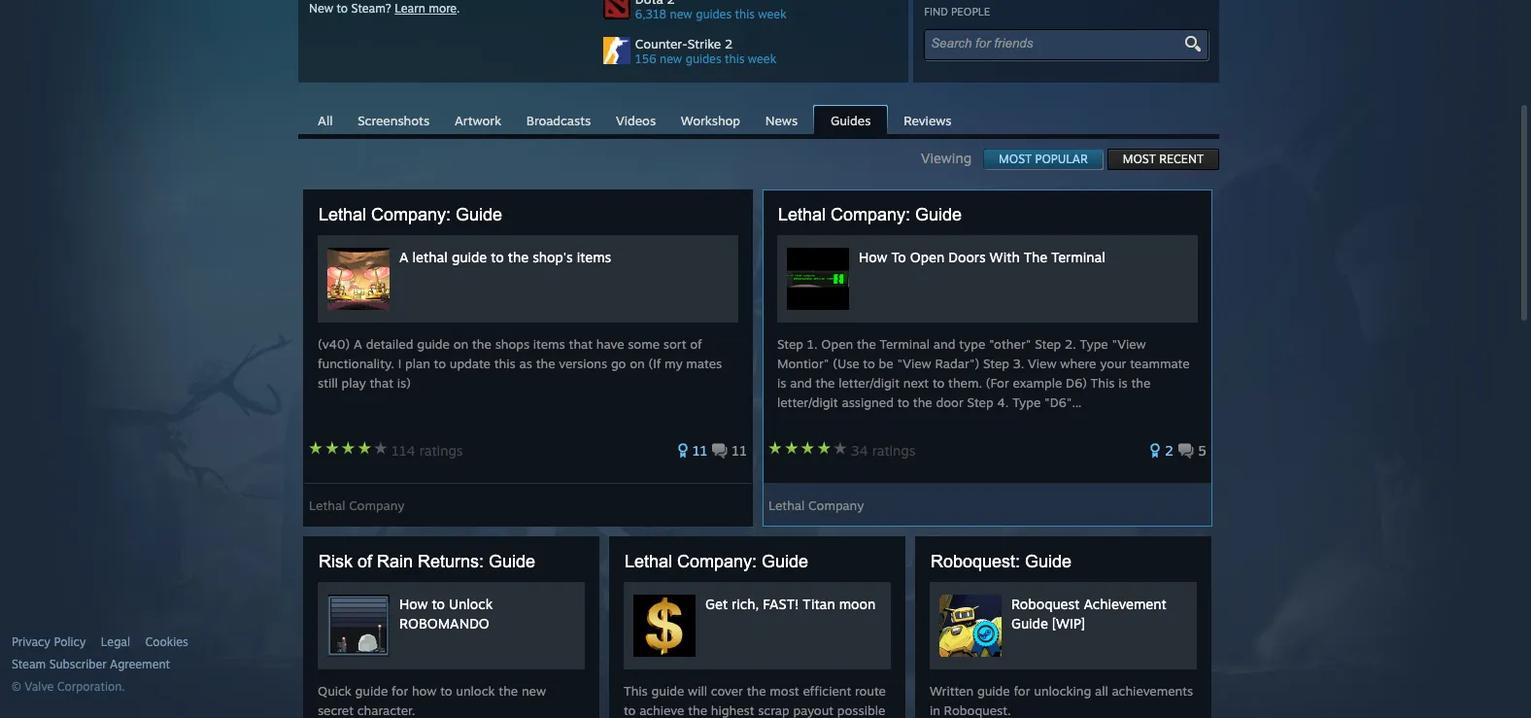 Task type: vqa. For each thing, say whether or not it's contained in the screenshot.


Task type: describe. For each thing, give the bounding box(es) containing it.
guide up roboquest
[[1025, 552, 1072, 571]]

lethal for a lethal guide to the shop's items
[[319, 205, 366, 225]]

new inside quick guide for how to unlock the new secret character.
[[522, 683, 546, 699]]

people
[[952, 5, 991, 18]]

functionality.
[[318, 356, 395, 371]]

counter-strike 2 link
[[635, 36, 898, 52]]

d6)
[[1066, 375, 1087, 391]]

to left shop's
[[491, 249, 504, 265]]

steam
[[12, 657, 46, 672]]

unlock
[[456, 683, 495, 699]]

achieve
[[640, 703, 685, 718]]

most for most recent
[[1123, 152, 1156, 166]]

0 vertical spatial new
[[670, 7, 693, 21]]

the right as
[[536, 356, 555, 371]]

open for doors
[[911, 249, 945, 265]]

34 ratings
[[851, 442, 916, 459]]

1 horizontal spatial that
[[569, 336, 593, 352]]

156
[[635, 52, 657, 66]]

videos
[[616, 113, 656, 128]]

in
[[930, 703, 941, 718]]

find
[[924, 5, 949, 18]]

guide right the lethal
[[452, 249, 487, 265]]

this inside (v40) a detailed guide on the shops items that have some sort of functionality.  i plan to update this as the versions go on (if my mates still play that is)
[[494, 356, 516, 371]]

the up update
[[472, 336, 492, 352]]

be
[[879, 356, 894, 371]]

radar")
[[935, 356, 980, 371]]

to inside this guide will cover the most efficient route to achieve the highest scrap payout possibl
[[624, 703, 636, 718]]

114 ratings
[[392, 442, 463, 459]]

counter-strike 2 156 new guides this week
[[635, 36, 777, 66]]

all
[[1095, 683, 1109, 699]]

where
[[1061, 356, 1097, 371]]

lethal company: guide for get
[[625, 552, 809, 571]]

videos link
[[606, 106, 666, 133]]

how to unlock robomando
[[399, 596, 493, 632]]

workshop link
[[671, 106, 750, 133]]

screenshots
[[358, 113, 430, 128]]

news
[[766, 113, 798, 128]]

to inside quick guide for how to unlock the new secret character.
[[440, 683, 453, 699]]

teammate
[[1131, 356, 1190, 371]]

returns:
[[418, 552, 484, 571]]

my
[[665, 356, 683, 371]]

lethal company link for 34
[[769, 491, 864, 513]]

will
[[688, 683, 708, 699]]

steam?
[[351, 1, 392, 16]]

the down teammate on the right
[[1132, 375, 1151, 391]]

type
[[960, 336, 986, 352]]

how
[[412, 683, 437, 699]]

114
[[392, 442, 416, 459]]

how to open doors with the terminal
[[859, 249, 1106, 265]]

more
[[429, 1, 457, 16]]

0 horizontal spatial type
[[1013, 395, 1041, 410]]

screenshots link
[[348, 106, 439, 133]]

1 vertical spatial "view
[[898, 356, 932, 371]]

get rich, fast! titan moon
[[706, 596, 876, 612]]

payout
[[794, 703, 834, 718]]

cookies
[[145, 635, 188, 649]]

step left 1.
[[777, 336, 804, 352]]

the inside quick guide for how to unlock the new secret character.
[[499, 683, 518, 699]]

open for the
[[822, 336, 854, 352]]

for for of
[[392, 683, 408, 699]]

unlocking
[[1034, 683, 1092, 699]]

learn more link
[[395, 1, 457, 16]]

1 vertical spatial that
[[370, 375, 394, 391]]

subscriber
[[49, 657, 107, 672]]

most recent
[[1123, 152, 1204, 166]]

cookies link
[[145, 635, 188, 650]]

roboquest achievement guide [wip]
[[1012, 596, 1167, 632]]

robomando
[[399, 615, 490, 632]]

0 vertical spatial terminal
[[1052, 249, 1106, 265]]

next
[[904, 375, 929, 391]]

guide for roboquest: guide
[[978, 683, 1011, 699]]

1 vertical spatial 2
[[1165, 442, 1174, 459]]

guide inside (v40) a detailed guide on the shops items that have some sort of functionality.  i plan to update this as the versions go on (if my mates still play that is)
[[417, 336, 450, 352]]

week inside counter-strike 2 156 new guides this week
[[748, 52, 777, 66]]

2.
[[1065, 336, 1077, 352]]

all
[[318, 113, 333, 128]]

to up door on the bottom right of page
[[933, 375, 945, 391]]

legal link
[[101, 635, 130, 650]]

moon
[[839, 596, 876, 612]]

new to steam? learn more .
[[309, 1, 460, 16]]

new inside counter-strike 2 156 new guides this week
[[660, 52, 683, 66]]

risk
[[319, 552, 353, 571]]

example
[[1013, 375, 1063, 391]]

artwork
[[455, 113, 502, 128]]

roboquest
[[1012, 596, 1080, 612]]

5
[[1198, 442, 1207, 459]]

3.
[[1013, 356, 1025, 371]]

for for guide
[[1014, 683, 1031, 699]]

how for guide
[[859, 249, 888, 265]]

terminal inside step 1. open the terminal and type "other"  step 2. type "view montior" (use to be "view radar")  step 3. view where your teammate is and the letter/digit next to them. (for example d6) this is the letter/digit assigned to the door  step 4. type "d6"...
[[880, 336, 930, 352]]

get
[[706, 596, 728, 612]]

this guide will cover the most efficient route to achieve the highest scrap payout possibl
[[624, 683, 886, 718]]

0 horizontal spatial of
[[358, 552, 372, 571]]

artwork link
[[445, 106, 511, 133]]

the down will at bottom left
[[688, 703, 708, 718]]

0 vertical spatial type
[[1080, 336, 1109, 352]]

the up (use
[[857, 336, 877, 352]]

1.
[[807, 336, 818, 352]]

to left be on the right of the page
[[863, 356, 876, 371]]

step up (for
[[984, 356, 1010, 371]]

strike
[[688, 36, 721, 52]]

1 11 from the left
[[693, 442, 708, 459]]

policy
[[54, 635, 86, 649]]

sort
[[664, 336, 687, 352]]

this inside counter-strike 2 156 new guides this week
[[725, 52, 745, 66]]

guide up unlock
[[489, 552, 536, 571]]

lethal for how to open doors with the terminal
[[778, 205, 826, 225]]

to inside (v40) a detailed guide on the shops items that have some sort of functionality.  i plan to update this as the versions go on (if my mates still play that is)
[[434, 356, 446, 371]]

(for
[[986, 375, 1010, 391]]

to inside 'how to unlock robomando'
[[432, 596, 445, 612]]

risk of rain returns: guide
[[319, 552, 536, 571]]

lethal company for 114 ratings
[[309, 498, 405, 513]]

workshop
[[681, 113, 741, 128]]

this inside this guide will cover the most efficient route to achieve the highest scrap payout possibl
[[624, 683, 648, 699]]

(use
[[833, 356, 860, 371]]

shop's
[[533, 249, 573, 265]]

reviews
[[904, 113, 952, 128]]

©
[[12, 679, 21, 694]]

lethal
[[413, 249, 448, 265]]

0 vertical spatial week
[[758, 7, 787, 21]]

"other"
[[989, 336, 1032, 352]]

legal
[[101, 635, 130, 649]]



Task type: locate. For each thing, give the bounding box(es) containing it.
1 horizontal spatial lethal company link
[[769, 491, 864, 513]]

mates
[[687, 356, 722, 371]]

privacy policy link
[[12, 635, 86, 650]]

guide up fast!
[[762, 552, 809, 571]]

week
[[758, 7, 787, 21], [748, 52, 777, 66]]

1 horizontal spatial items
[[577, 249, 612, 265]]

door
[[936, 395, 964, 410]]

1 vertical spatial open
[[822, 336, 854, 352]]

0 vertical spatial that
[[569, 336, 593, 352]]

for up character. on the left bottom
[[392, 683, 408, 699]]

lethal company: guide for a
[[319, 205, 503, 225]]

guide inside written guide for unlocking all achievements in roboquest.
[[978, 683, 1011, 699]]

letter/digit up assigned
[[839, 375, 900, 391]]

step up 'view'
[[1035, 336, 1062, 352]]

go
[[611, 356, 626, 371]]

company for 34
[[809, 498, 864, 513]]

quick guide for how to unlock the new secret character.
[[318, 683, 546, 718]]

0 horizontal spatial for
[[392, 683, 408, 699]]

0 horizontal spatial this
[[624, 683, 648, 699]]

rich,
[[732, 596, 759, 612]]

None text field
[[931, 36, 1186, 51]]

written guide for unlocking all achievements in roboquest.
[[930, 683, 1194, 718]]

company up rain
[[349, 498, 405, 513]]

lethal company
[[309, 498, 405, 513], [769, 498, 864, 513]]

1 horizontal spatial is
[[1119, 375, 1128, 391]]

1 vertical spatial on
[[630, 356, 645, 371]]

1 vertical spatial and
[[790, 375, 812, 391]]

the right unlock
[[499, 683, 518, 699]]

company:
[[371, 205, 451, 225], [831, 205, 911, 225], [677, 552, 757, 571]]

2 right strike
[[725, 36, 733, 52]]

new
[[309, 1, 334, 16]]

most for most popular
[[999, 152, 1032, 166]]

1 vertical spatial items
[[533, 336, 565, 352]]

on up update
[[454, 336, 469, 352]]

"view up next
[[898, 356, 932, 371]]

1 most from the left
[[999, 152, 1032, 166]]

cookies steam subscriber agreement © valve corporation.
[[12, 635, 188, 694]]

0 horizontal spatial "view
[[898, 356, 932, 371]]

0 horizontal spatial how
[[399, 596, 428, 612]]

2
[[725, 36, 733, 52], [1165, 442, 1174, 459]]

lethal company link for 114
[[309, 491, 405, 513]]

achievements
[[1112, 683, 1194, 699]]

1 vertical spatial how
[[399, 596, 428, 612]]

.
[[457, 1, 460, 16]]

1 horizontal spatial for
[[1014, 683, 1031, 699]]

(v40) a detailed guide on the shops items that have some sort of functionality.  i plan to update this as the versions go on (if my mates still play that is)
[[318, 336, 722, 391]]

0 horizontal spatial terminal
[[880, 336, 930, 352]]

fast!
[[763, 596, 799, 612]]

0 horizontal spatial open
[[822, 336, 854, 352]]

2 for from the left
[[1014, 683, 1031, 699]]

guide up character. on the left bottom
[[355, 683, 388, 699]]

0 horizontal spatial lethal company
[[309, 498, 405, 513]]

0 vertical spatial "view
[[1112, 336, 1147, 352]]

how left to
[[859, 249, 888, 265]]

guides
[[696, 7, 732, 21], [686, 52, 722, 66]]

"d6"...
[[1045, 395, 1082, 410]]

0 vertical spatial 2
[[725, 36, 733, 52]]

1 vertical spatial letter/digit
[[777, 395, 838, 410]]

1 horizontal spatial most
[[1123, 152, 1156, 166]]

have
[[597, 336, 625, 352]]

week up counter-strike 2 link
[[758, 7, 787, 21]]

on left (if
[[630, 356, 645, 371]]

open
[[911, 249, 945, 265], [822, 336, 854, 352]]

items
[[577, 249, 612, 265], [533, 336, 565, 352]]

1 vertical spatial this
[[624, 683, 648, 699]]

is
[[777, 375, 787, 391], [1119, 375, 1128, 391]]

of up mates
[[690, 336, 702, 352]]

1 horizontal spatial terminal
[[1052, 249, 1106, 265]]

guide for risk of rain returns: guide
[[355, 683, 388, 699]]

items right shop's
[[577, 249, 612, 265]]

guide down roboquest
[[1012, 615, 1049, 632]]

lethal company: guide up get at the bottom
[[625, 552, 809, 571]]

the down (use
[[816, 375, 835, 391]]

of inside (v40) a detailed guide on the shops items that have some sort of functionality.  i plan to update this as the versions go on (if my mates still play that is)
[[690, 336, 702, 352]]

1 horizontal spatial company:
[[677, 552, 757, 571]]

roboquest.
[[944, 703, 1012, 718]]

the
[[508, 249, 529, 265], [472, 336, 492, 352], [857, 336, 877, 352], [536, 356, 555, 371], [816, 375, 835, 391], [1132, 375, 1151, 391], [913, 395, 933, 410], [499, 683, 518, 699], [747, 683, 766, 699], [688, 703, 708, 718]]

this up counter-strike 2 link
[[735, 7, 755, 21]]

0 vertical spatial of
[[690, 336, 702, 352]]

terminal up be on the right of the page
[[880, 336, 930, 352]]

letter/digit down montior"
[[777, 395, 838, 410]]

0 horizontal spatial most
[[999, 152, 1032, 166]]

2 horizontal spatial company:
[[831, 205, 911, 225]]

ratings right 114
[[420, 442, 463, 459]]

to down next
[[898, 395, 910, 410]]

to
[[892, 249, 907, 265]]

the up scrap
[[747, 683, 766, 699]]

a up the functionality.
[[354, 336, 362, 352]]

plan
[[405, 356, 430, 371]]

0 horizontal spatial 11
[[693, 442, 708, 459]]

new right unlock
[[522, 683, 546, 699]]

1 horizontal spatial a
[[399, 249, 409, 265]]

company: up the lethal
[[371, 205, 451, 225]]

guides link
[[813, 105, 889, 136]]

titan
[[803, 596, 836, 612]]

unlock
[[449, 596, 493, 612]]

is down montior"
[[777, 375, 787, 391]]

steam subscriber agreement link
[[12, 657, 294, 673]]

detailed
[[366, 336, 414, 352]]

2 lethal company from the left
[[769, 498, 864, 513]]

0 vertical spatial items
[[577, 249, 612, 265]]

company for 114
[[349, 498, 405, 513]]

company: up to
[[831, 205, 911, 225]]

2 vertical spatial this
[[494, 356, 516, 371]]

1 horizontal spatial "view
[[1112, 336, 1147, 352]]

and down montior"
[[790, 375, 812, 391]]

viewing
[[921, 150, 984, 166]]

guide up 'achieve'
[[652, 683, 685, 699]]

of
[[690, 336, 702, 352], [358, 552, 372, 571]]

lethal company down 34 on the bottom right of page
[[769, 498, 864, 513]]

assigned
[[842, 395, 894, 410]]

lethal for get rich, fast! titan moon
[[625, 552, 673, 571]]

1 horizontal spatial 2
[[1165, 442, 1174, 459]]

2 left 5
[[1165, 442, 1174, 459]]

company: for get
[[677, 552, 757, 571]]

open inside step 1. open the terminal and type "other"  step 2. type "view montior" (use to be "view radar")  step 3. view where your teammate is and the letter/digit next to them. (for example d6) this is the letter/digit assigned to the door  step 4. type "d6"...
[[822, 336, 854, 352]]

34
[[851, 442, 869, 459]]

1 horizontal spatial 11
[[732, 442, 747, 459]]

4.
[[997, 395, 1009, 410]]

2 11 from the left
[[732, 442, 747, 459]]

ratings for 114 ratings
[[420, 442, 463, 459]]

0 vertical spatial this
[[1091, 375, 1115, 391]]

new right '6,318'
[[670, 7, 693, 21]]

guide
[[452, 249, 487, 265], [417, 336, 450, 352], [355, 683, 388, 699], [652, 683, 685, 699], [978, 683, 1011, 699]]

1 is from the left
[[777, 375, 787, 391]]

a inside (v40) a detailed guide on the shops items that have some sort of functionality.  i plan to update this as the versions go on (if my mates still play that is)
[[354, 336, 362, 352]]

2 vertical spatial new
[[522, 683, 546, 699]]

the
[[1024, 249, 1048, 265]]

highest
[[711, 703, 755, 718]]

0 vertical spatial a
[[399, 249, 409, 265]]

1 vertical spatial terminal
[[880, 336, 930, 352]]

company
[[349, 498, 405, 513], [809, 498, 864, 513]]

this down shops
[[494, 356, 516, 371]]

new right 156
[[660, 52, 683, 66]]

this right strike
[[725, 52, 745, 66]]

the left shop's
[[508, 249, 529, 265]]

0 vertical spatial on
[[454, 336, 469, 352]]

is down your at the right
[[1119, 375, 1128, 391]]

1 horizontal spatial and
[[934, 336, 956, 352]]

cover
[[711, 683, 743, 699]]

lethal company: guide up the lethal
[[319, 205, 503, 225]]

1 horizontal spatial this
[[1091, 375, 1115, 391]]

company: for how
[[831, 205, 911, 225]]

1 horizontal spatial on
[[630, 356, 645, 371]]

week right strike
[[748, 52, 777, 66]]

type down example
[[1013, 395, 1041, 410]]

company: up get at the bottom
[[677, 552, 757, 571]]

open right to
[[911, 249, 945, 265]]

lethal company link up the risk
[[309, 491, 405, 513]]

for inside quick guide for how to unlock the new secret character.
[[392, 683, 408, 699]]

0 vertical spatial this
[[735, 7, 755, 21]]

1 vertical spatial week
[[748, 52, 777, 66]]

1 vertical spatial of
[[358, 552, 372, 571]]

guides
[[831, 113, 871, 128]]

0 horizontal spatial letter/digit
[[777, 395, 838, 410]]

how for rain
[[399, 596, 428, 612]]

lethal company link down 34 on the bottom right of page
[[769, 491, 864, 513]]

of right the risk
[[358, 552, 372, 571]]

i
[[398, 356, 402, 371]]

1 company from the left
[[349, 498, 405, 513]]

versions
[[559, 356, 608, 371]]

letter/digit
[[839, 375, 900, 391], [777, 395, 838, 410]]

how inside 'how to unlock robomando'
[[399, 596, 428, 612]]

1 vertical spatial new
[[660, 52, 683, 66]]

1 for from the left
[[392, 683, 408, 699]]

0 vertical spatial and
[[934, 336, 956, 352]]

to
[[337, 1, 348, 16], [491, 249, 504, 265], [434, 356, 446, 371], [863, 356, 876, 371], [933, 375, 945, 391], [898, 395, 910, 410], [432, 596, 445, 612], [440, 683, 453, 699], [624, 703, 636, 718]]

lethal company for 34 ratings
[[769, 498, 864, 513]]

open up (use
[[822, 336, 854, 352]]

None image field
[[1182, 35, 1204, 52]]

for left unlocking
[[1014, 683, 1031, 699]]

0 vertical spatial guides
[[696, 7, 732, 21]]

0 vertical spatial how
[[859, 249, 888, 265]]

terminal
[[1052, 249, 1106, 265], [880, 336, 930, 352]]

0 horizontal spatial is
[[777, 375, 787, 391]]

1 horizontal spatial lethal company
[[769, 498, 864, 513]]

rain
[[377, 552, 413, 571]]

this down your at the right
[[1091, 375, 1115, 391]]

most left popular
[[999, 152, 1032, 166]]

achievement
[[1084, 596, 1167, 612]]

guide up the a lethal guide to the shop's items
[[456, 205, 503, 225]]

2 lethal company link from the left
[[769, 491, 864, 513]]

1 lethal company link from the left
[[309, 491, 405, 513]]

0 horizontal spatial company:
[[371, 205, 451, 225]]

0 horizontal spatial 2
[[725, 36, 733, 52]]

update
[[450, 356, 491, 371]]

popular
[[1036, 152, 1088, 166]]

and up radar") at the right of page
[[934, 336, 956, 352]]

a left the lethal
[[399, 249, 409, 265]]

"view up your at the right
[[1112, 336, 1147, 352]]

1 lethal company from the left
[[309, 498, 405, 513]]

1 horizontal spatial letter/digit
[[839, 375, 900, 391]]

terminal right the the
[[1052, 249, 1106, 265]]

to left 'achieve'
[[624, 703, 636, 718]]

scrap
[[758, 703, 790, 718]]

this up 'achieve'
[[624, 683, 648, 699]]

to right plan
[[434, 356, 446, 371]]

most popular link
[[984, 149, 1104, 170]]

guide up plan
[[417, 336, 450, 352]]

for
[[392, 683, 408, 699], [1014, 683, 1031, 699]]

character.
[[357, 703, 415, 718]]

most
[[770, 683, 800, 699]]

that left is)
[[370, 375, 394, 391]]

agreement
[[110, 657, 170, 672]]

guide up the roboquest.
[[978, 683, 1011, 699]]

1 horizontal spatial how
[[859, 249, 888, 265]]

the down next
[[913, 395, 933, 410]]

recent
[[1160, 152, 1204, 166]]

0 vertical spatial open
[[911, 249, 945, 265]]

still
[[318, 375, 338, 391]]

route
[[855, 683, 886, 699]]

company: for a
[[371, 205, 451, 225]]

to right how
[[440, 683, 453, 699]]

all link
[[308, 106, 343, 133]]

type right 2. at the top right
[[1080, 336, 1109, 352]]

0 horizontal spatial on
[[454, 336, 469, 352]]

guide
[[456, 205, 503, 225], [916, 205, 962, 225], [489, 552, 536, 571], [762, 552, 809, 571], [1025, 552, 1072, 571], [1012, 615, 1049, 632]]

1 vertical spatial guides
[[686, 52, 722, 66]]

guides down 6,318 new guides this week
[[686, 52, 722, 66]]

most left recent
[[1123, 152, 1156, 166]]

that up the versions at the left of page
[[569, 336, 593, 352]]

1 ratings from the left
[[420, 442, 463, 459]]

ratings right 34 on the bottom right of page
[[873, 442, 916, 459]]

2 inside counter-strike 2 156 new guides this week
[[725, 36, 733, 52]]

0 vertical spatial letter/digit
[[839, 375, 900, 391]]

corporation.
[[57, 679, 125, 694]]

items inside (v40) a detailed guide on the shops items that have some sort of functionality.  i plan to update this as the versions go on (if my mates still play that is)
[[533, 336, 565, 352]]

1 vertical spatial a
[[354, 336, 362, 352]]

secret
[[318, 703, 354, 718]]

find people
[[924, 5, 991, 18]]

to up "robomando"
[[432, 596, 445, 612]]

privacy
[[12, 635, 50, 649]]

guide inside quick guide for how to unlock the new secret character.
[[355, 683, 388, 699]]

for inside written guide for unlocking all achievements in roboquest.
[[1014, 683, 1031, 699]]

guide for lethal company: guide
[[652, 683, 685, 699]]

items right shops
[[533, 336, 565, 352]]

guides inside counter-strike 2 156 new guides this week
[[686, 52, 722, 66]]

guide up doors
[[916, 205, 962, 225]]

1 vertical spatial type
[[1013, 395, 1041, 410]]

montior"
[[777, 356, 830, 371]]

1 horizontal spatial company
[[809, 498, 864, 513]]

0 horizontal spatial a
[[354, 336, 362, 352]]

2 most from the left
[[1123, 152, 1156, 166]]

them.
[[949, 375, 983, 391]]

0 horizontal spatial and
[[790, 375, 812, 391]]

1 horizontal spatial of
[[690, 336, 702, 352]]

2 company from the left
[[809, 498, 864, 513]]

1 vertical spatial this
[[725, 52, 745, 66]]

0 horizontal spatial company
[[349, 498, 405, 513]]

guide inside roboquest achievement guide [wip]
[[1012, 615, 1049, 632]]

ratings for 34 ratings
[[873, 442, 916, 459]]

to right new
[[337, 1, 348, 16]]

0 horizontal spatial items
[[533, 336, 565, 352]]

1 horizontal spatial ratings
[[873, 442, 916, 459]]

roboquest: guide
[[931, 552, 1072, 571]]

0 horizontal spatial ratings
[[420, 442, 463, 459]]

guides up strike
[[696, 7, 732, 21]]

lethal company: guide up to
[[778, 205, 962, 225]]

1 horizontal spatial type
[[1080, 336, 1109, 352]]

your
[[1100, 356, 1127, 371]]

2 is from the left
[[1119, 375, 1128, 391]]

lethal company: guide for how
[[778, 205, 962, 225]]

lethal company up the risk
[[309, 498, 405, 513]]

company down 34 on the bottom right of page
[[809, 498, 864, 513]]

11
[[693, 442, 708, 459], [732, 442, 747, 459]]

step left 4.
[[968, 395, 994, 410]]

0 horizontal spatial that
[[370, 375, 394, 391]]

0 horizontal spatial lethal company link
[[309, 491, 405, 513]]

1 horizontal spatial open
[[911, 249, 945, 265]]

2 ratings from the left
[[873, 442, 916, 459]]

this
[[735, 7, 755, 21], [725, 52, 745, 66], [494, 356, 516, 371]]

this inside step 1. open the terminal and type "other"  step 2. type "view montior" (use to be "view radar")  step 3. view where your teammate is and the letter/digit next to them. (for example d6) this is the letter/digit assigned to the door  step 4. type "d6"...
[[1091, 375, 1115, 391]]

is)
[[397, 375, 411, 391]]

privacy policy
[[12, 635, 86, 649]]

guide inside this guide will cover the most efficient route to achieve the highest scrap payout possibl
[[652, 683, 685, 699]]

roboquest:
[[931, 552, 1021, 571]]

how up "robomando"
[[399, 596, 428, 612]]



